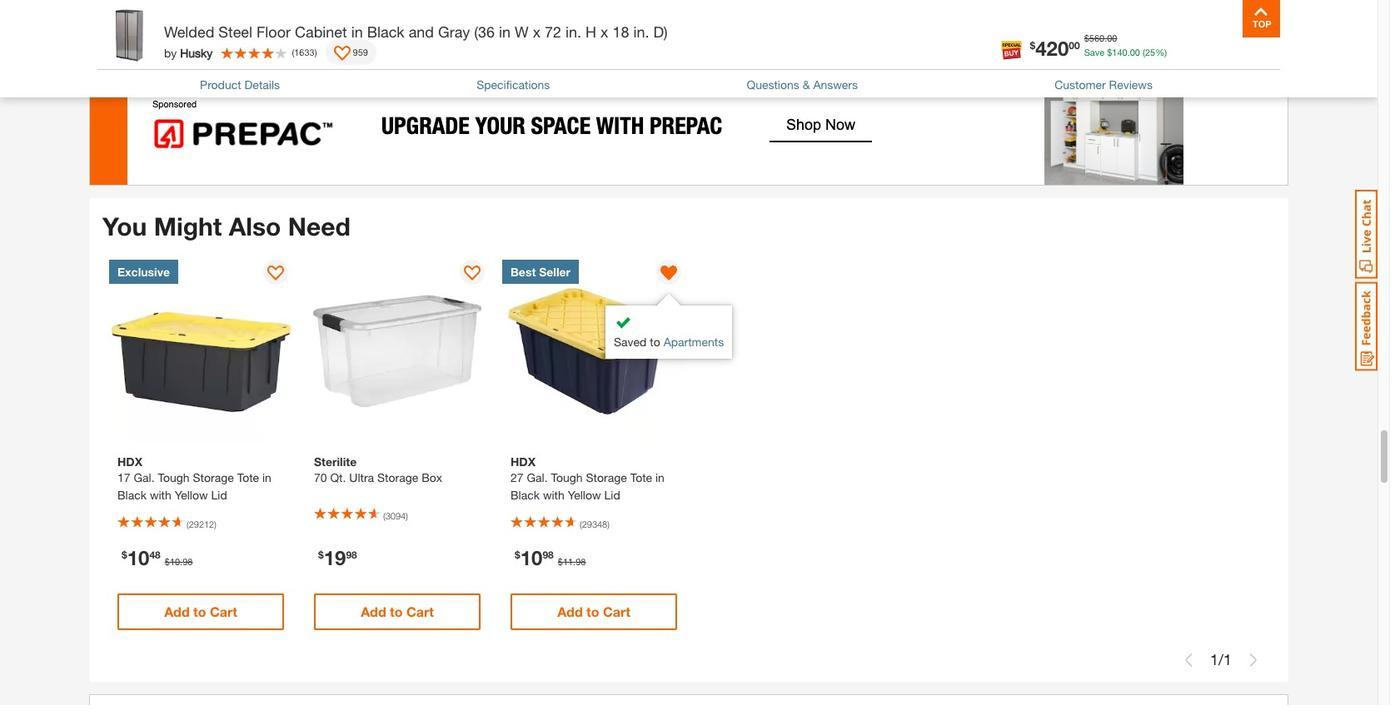 Task type: vqa. For each thing, say whether or not it's contained in the screenshot.
second Add to Cart from right
yes



Task type: locate. For each thing, give the bounding box(es) containing it.
98 inside $ 10 48 $ 10 . 98
[[183, 556, 193, 567]]

black up 959
[[367, 22, 405, 41]]

sterilite 70 qt. ultra storage box
[[314, 455, 442, 485]]

1 hdx from the left
[[117, 455, 143, 469]]

0 horizontal spatial add to cart
[[164, 604, 237, 620]]

1 add to cart from the left
[[164, 604, 237, 620]]

add to cart button
[[117, 594, 284, 630], [314, 594, 481, 630], [511, 594, 677, 630]]

cart inside button
[[249, 19, 279, 38]]

saved to apartments
[[614, 335, 724, 349]]

best
[[511, 265, 536, 279]]

2 tote from the left
[[630, 471, 652, 485]]

( 29348 )
[[580, 519, 610, 530]]

. inside $ 10 98 $ 11 . 98
[[573, 556, 576, 567]]

storage up 29348
[[586, 471, 627, 485]]

add
[[141, 19, 169, 38], [164, 604, 190, 620], [361, 604, 386, 620], [558, 604, 583, 620]]

storage
[[193, 471, 234, 485], [377, 471, 418, 485], [586, 471, 627, 485]]

00 left the save
[[1069, 39, 1080, 51]]

tote inside hdx 27 gal. tough storage tote in black with yellow lid
[[630, 471, 652, 485]]

need
[[288, 212, 351, 242]]

.
[[1105, 32, 1108, 43], [1128, 46, 1130, 57], [180, 556, 183, 567], [573, 556, 576, 567]]

cart
[[249, 19, 279, 38], [210, 604, 237, 620], [407, 604, 434, 620], [603, 604, 631, 620]]

storage inside hdx 17 gal. tough storage tote in black with yellow lid
[[193, 471, 234, 485]]

questions & answers
[[747, 77, 858, 92]]

top button
[[1243, 0, 1281, 37]]

( 3094 )
[[383, 510, 408, 521]]

add to cart
[[164, 604, 237, 620], [361, 604, 434, 620], [558, 604, 631, 620]]

1 left this is the last slide image
[[1224, 651, 1232, 669]]

in
[[351, 22, 363, 41], [499, 22, 511, 41], [262, 471, 272, 485], [656, 471, 665, 485]]

green check image
[[614, 314, 633, 333]]

1 horizontal spatial yellow
[[568, 488, 601, 502]]

%)
[[1156, 46, 1167, 57]]

. inside $ 10 48 $ 10 . 98
[[180, 556, 183, 567]]

25
[[1146, 46, 1156, 57]]

hdx up 17
[[117, 455, 143, 469]]

customer reviews button
[[1055, 76, 1153, 93], [1055, 76, 1153, 93]]

1 horizontal spatial 10
[[170, 556, 180, 567]]

hdx inside hdx 17 gal. tough storage tote in black with yellow lid
[[117, 455, 143, 469]]

in inside hdx 27 gal. tough storage tote in black with yellow lid
[[656, 471, 665, 485]]

1 add to cart button from the left
[[117, 594, 284, 630]]

2 yellow from the left
[[568, 488, 601, 502]]

product details button
[[200, 76, 280, 93], [200, 76, 280, 93]]

tough inside hdx 27 gal. tough storage tote in black with yellow lid
[[551, 471, 583, 485]]

1 horizontal spatial add to cart
[[361, 604, 434, 620]]

ultra
[[349, 471, 374, 485]]

98
[[346, 549, 357, 561], [543, 549, 554, 561], [183, 556, 193, 567], [576, 556, 586, 567]]

0 horizontal spatial add to cart button
[[117, 594, 284, 630]]

lid inside hdx 17 gal. tough storage tote in black with yellow lid
[[211, 488, 227, 502]]

this is the first slide image
[[1182, 654, 1196, 667]]

10 inside $ 10 48 $ 10 . 98
[[170, 556, 180, 567]]

gal. inside hdx 27 gal. tough storage tote in black with yellow lid
[[527, 471, 548, 485]]

display image
[[334, 46, 350, 62], [464, 266, 481, 282]]

1 horizontal spatial in.
[[634, 22, 649, 41]]

10 right 48
[[170, 556, 180, 567]]

1 horizontal spatial display image
[[464, 266, 481, 282]]

1 storage from the left
[[193, 471, 234, 485]]

storage inside sterilite 70 qt. ultra storage box
[[377, 471, 418, 485]]

by husky
[[164, 45, 213, 60]]

27 gal. tough storage tote in black with yellow lid image
[[502, 260, 686, 443]]

welded steel floor cabinet in black and gray (36 in w x 72 in. h x 18 in. d)
[[164, 22, 668, 41]]

0 horizontal spatial 10
[[127, 546, 149, 570]]

1 horizontal spatial gal.
[[527, 471, 548, 485]]

10
[[127, 546, 149, 570], [520, 546, 543, 570], [170, 556, 180, 567]]

1 with from the left
[[150, 488, 171, 502]]

box
[[422, 471, 442, 485]]

gal. inside hdx 17 gal. tough storage tote in black with yellow lid
[[134, 471, 155, 485]]

0 horizontal spatial 1
[[1211, 651, 1219, 669]]

x right h
[[601, 22, 609, 41]]

x right w in the top of the page
[[533, 22, 541, 41]]

yellow up ( 29348 )
[[568, 488, 601, 502]]

lid up 29348
[[604, 488, 620, 502]]

black
[[367, 22, 405, 41], [117, 488, 147, 502], [511, 488, 540, 502]]

display image
[[267, 266, 284, 282]]

black inside hdx 27 gal. tough storage tote in black with yellow lid
[[511, 488, 540, 502]]

gal. for 17
[[134, 471, 155, 485]]

2 with from the left
[[543, 488, 565, 502]]

2 horizontal spatial add to cart
[[558, 604, 631, 620]]

0 vertical spatial display image
[[334, 46, 350, 62]]

with
[[150, 488, 171, 502], [543, 488, 565, 502]]

tough inside hdx 17 gal. tough storage tote in black with yellow lid
[[158, 471, 190, 485]]

w
[[515, 22, 529, 41]]

2 storage from the left
[[377, 471, 418, 485]]

items
[[186, 19, 226, 38]]

0 horizontal spatial 00
[[1069, 39, 1080, 51]]

2 horizontal spatial black
[[511, 488, 540, 502]]

) down hdx 27 gal. tough storage tote in black with yellow lid
[[608, 519, 610, 530]]

hdx inside hdx 27 gal. tough storage tote in black with yellow lid
[[511, 455, 536, 469]]

lid up ( 29212 )
[[211, 488, 227, 502]]

1 horizontal spatial with
[[543, 488, 565, 502]]

0 horizontal spatial yellow
[[175, 488, 208, 502]]

might
[[154, 212, 222, 242]]

add to cart for 27 gal. tough storage tote in black with yellow lid
[[558, 604, 631, 620]]

this is the last slide image
[[1247, 654, 1261, 667]]

apartments link
[[664, 335, 724, 349]]

) down hdx 17 gal. tough storage tote in black with yellow lid
[[214, 519, 217, 530]]

lid
[[211, 488, 227, 502], [604, 488, 620, 502]]

1 yellow from the left
[[175, 488, 208, 502]]

1 horizontal spatial tough
[[551, 471, 583, 485]]

1 gal. from the left
[[134, 471, 155, 485]]

$ 10 48 $ 10 . 98
[[122, 546, 193, 570]]

by
[[164, 45, 177, 60]]

)
[[315, 46, 317, 57], [406, 510, 408, 521], [214, 519, 217, 530], [608, 519, 610, 530]]

$ 10 98 $ 11 . 98
[[515, 546, 586, 570]]

29348
[[582, 519, 608, 530]]

0 horizontal spatial hdx
[[117, 455, 143, 469]]

3 storage from the left
[[586, 471, 627, 485]]

with for 27
[[543, 488, 565, 502]]

to
[[230, 19, 244, 38], [650, 335, 661, 349], [193, 604, 206, 620], [390, 604, 403, 620], [587, 604, 600, 620]]

2 lid from the left
[[604, 488, 620, 502]]

to inside button
[[230, 19, 244, 38]]

( for hdx 27 gal. tough storage tote in black with yellow lid
[[580, 519, 582, 530]]

with up $ 10 98 $ 11 . 98
[[543, 488, 565, 502]]

storage up ( 29212 )
[[193, 471, 234, 485]]

lid for 17 gal. tough storage tote in black with yellow lid
[[211, 488, 227, 502]]

2 tough from the left
[[551, 471, 583, 485]]

420
[[1036, 36, 1069, 60]]

(
[[1143, 46, 1146, 57], [292, 46, 294, 57], [383, 510, 385, 521], [187, 519, 189, 530], [580, 519, 582, 530]]

cabinet
[[295, 22, 347, 41]]

selected image
[[661, 266, 677, 282]]

0 horizontal spatial in.
[[566, 22, 582, 41]]

with inside hdx 27 gal. tough storage tote in black with yellow lid
[[543, 488, 565, 502]]

yellow up 29212
[[175, 488, 208, 502]]

1 / 1
[[1211, 651, 1232, 669]]

storage inside hdx 27 gal. tough storage tote in black with yellow lid
[[586, 471, 627, 485]]

98 down ultra
[[346, 549, 357, 561]]

storage left box at the bottom left
[[377, 471, 418, 485]]

1 tote from the left
[[237, 471, 259, 485]]

1 horizontal spatial lid
[[604, 488, 620, 502]]

1
[[1211, 651, 1219, 669], [1224, 651, 1232, 669]]

17 gal. tough storage tote in black with yellow lid image
[[109, 260, 292, 443]]

add 5 items to cart button
[[106, 12, 314, 45]]

2 horizontal spatial 10
[[520, 546, 543, 570]]

2 1 from the left
[[1224, 651, 1232, 669]]

0 horizontal spatial tote
[[237, 471, 259, 485]]

00 inside $ 420 00
[[1069, 39, 1080, 51]]

3094
[[385, 510, 406, 521]]

98 right 48
[[183, 556, 193, 567]]

add 5 items to cart
[[141, 19, 279, 38]]

tough
[[158, 471, 190, 485], [551, 471, 583, 485]]

also
[[229, 212, 281, 242]]

in. left h
[[566, 22, 582, 41]]

3 add to cart button from the left
[[511, 594, 677, 630]]

( 29212 )
[[187, 519, 217, 530]]

1 1 from the left
[[1211, 651, 1219, 669]]

1 horizontal spatial tote
[[630, 471, 652, 485]]

reviews
[[1109, 77, 1153, 92]]

tough right 17
[[158, 471, 190, 485]]

questions & answers button
[[747, 76, 858, 93], [747, 76, 858, 93]]

tote inside hdx 17 gal. tough storage tote in black with yellow lid
[[237, 471, 259, 485]]

add to cart button down "11"
[[511, 594, 677, 630]]

add to cart button down '$ 19 98'
[[314, 594, 481, 630]]

storage for 27 gal. tough storage tote in black with yellow lid
[[586, 471, 627, 485]]

gal. right 17
[[134, 471, 155, 485]]

10 left "11"
[[520, 546, 543, 570]]

specifications
[[477, 77, 550, 92]]

2 gal. from the left
[[527, 471, 548, 485]]

hdx
[[117, 455, 143, 469], [511, 455, 536, 469]]

2 horizontal spatial add to cart button
[[511, 594, 677, 630]]

1 horizontal spatial 1
[[1224, 651, 1232, 669]]

black down 17
[[117, 488, 147, 502]]

0 horizontal spatial display image
[[334, 46, 350, 62]]

yellow inside hdx 27 gal. tough storage tote in black with yellow lid
[[568, 488, 601, 502]]

0 horizontal spatial x
[[533, 22, 541, 41]]

00 right 560
[[1108, 32, 1118, 43]]

in.
[[566, 22, 582, 41], [634, 22, 649, 41]]

1 horizontal spatial add to cart button
[[314, 594, 481, 630]]

2 hdx from the left
[[511, 455, 536, 469]]

959
[[353, 46, 368, 57]]

0 horizontal spatial with
[[150, 488, 171, 502]]

0 horizontal spatial gal.
[[134, 471, 155, 485]]

you
[[102, 212, 147, 242]]

0 horizontal spatial black
[[117, 488, 147, 502]]

specifications button
[[477, 76, 550, 93], [477, 76, 550, 93]]

1 horizontal spatial 00
[[1108, 32, 1118, 43]]

17
[[117, 471, 130, 485]]

$
[[1085, 32, 1090, 43], [1030, 39, 1036, 51], [1107, 46, 1113, 57], [122, 549, 127, 561], [318, 549, 324, 561], [515, 549, 520, 561], [165, 556, 170, 567], [558, 556, 563, 567]]

) for hdx 17 gal. tough storage tote in black with yellow lid
[[214, 519, 217, 530]]

yellow inside hdx 17 gal. tough storage tote in black with yellow lid
[[175, 488, 208, 502]]

00
[[1108, 32, 1118, 43], [1069, 39, 1080, 51], [1130, 46, 1141, 57]]

1 horizontal spatial x
[[601, 22, 609, 41]]

tough right 27
[[551, 471, 583, 485]]

floor
[[257, 22, 291, 41]]

00 left 25
[[1130, 46, 1141, 57]]

) down sterilite 70 qt. ultra storage box
[[406, 510, 408, 521]]

98 inside '$ 19 98'
[[346, 549, 357, 561]]

gal. right 27
[[527, 471, 548, 485]]

1 right this is the first slide icon
[[1211, 651, 1219, 669]]

product details
[[200, 77, 280, 92]]

( 1633 )
[[292, 46, 317, 57]]

tote
[[237, 471, 259, 485], [630, 471, 652, 485]]

0 horizontal spatial tough
[[158, 471, 190, 485]]

hdx 17 gal. tough storage tote in black with yellow lid
[[117, 455, 272, 502]]

questions
[[747, 77, 800, 92]]

display image left best
[[464, 266, 481, 282]]

best seller
[[511, 265, 571, 279]]

2 x from the left
[[601, 22, 609, 41]]

with up 48
[[150, 488, 171, 502]]

tote for 27 gal. tough storage tote in black with yellow lid
[[630, 471, 652, 485]]

1 horizontal spatial hdx
[[511, 455, 536, 469]]

1 in. from the left
[[566, 22, 582, 41]]

0 horizontal spatial lid
[[211, 488, 227, 502]]

hdx up 27
[[511, 455, 536, 469]]

add to cart button down $ 10 48 $ 10 . 98
[[117, 594, 284, 630]]

black for exclusive
[[117, 488, 147, 502]]

lid inside hdx 27 gal. tough storage tote in black with yellow lid
[[604, 488, 620, 502]]

2 horizontal spatial storage
[[586, 471, 627, 485]]

1 horizontal spatial storage
[[377, 471, 418, 485]]

0 horizontal spatial storage
[[193, 471, 234, 485]]

1 lid from the left
[[211, 488, 227, 502]]

husky
[[180, 45, 213, 60]]

black inside hdx 17 gal. tough storage tote in black with yellow lid
[[117, 488, 147, 502]]

3 add to cart from the left
[[558, 604, 631, 620]]

in. left d)
[[634, 22, 649, 41]]

$ inside '$ 19 98'
[[318, 549, 324, 561]]

display image left 959
[[334, 46, 350, 62]]

with inside hdx 17 gal. tough storage tote in black with yellow lid
[[150, 488, 171, 502]]

add inside button
[[141, 19, 169, 38]]

1 tough from the left
[[158, 471, 190, 485]]

d)
[[654, 22, 668, 41]]

( for hdx 17 gal. tough storage tote in black with yellow lid
[[187, 519, 189, 530]]

10 down 17
[[127, 546, 149, 570]]

black down 27
[[511, 488, 540, 502]]

2 add to cart button from the left
[[314, 594, 481, 630]]



Task type: describe. For each thing, give the bounding box(es) containing it.
2 horizontal spatial 00
[[1130, 46, 1141, 57]]

1 horizontal spatial black
[[367, 22, 405, 41]]

and
[[409, 22, 434, 41]]

storage for 70 qt. ultra storage box
[[377, 471, 418, 485]]

11
[[563, 556, 573, 567]]

lid for 27 gal. tough storage tote in black with yellow lid
[[604, 488, 620, 502]]

&
[[803, 77, 810, 92]]

) for sterilite 70 qt. ultra storage box
[[406, 510, 408, 521]]

live chat image
[[1356, 190, 1378, 279]]

product image image
[[102, 8, 156, 62]]

add to cart button for 27 gal. tough storage tote in black with yellow lid
[[511, 594, 677, 630]]

/
[[1219, 651, 1224, 669]]

customer
[[1055, 77, 1106, 92]]

seller
[[539, 265, 571, 279]]

with for 17
[[150, 488, 171, 502]]

sterilite
[[314, 455, 357, 469]]

exclusive
[[117, 265, 170, 279]]

27
[[511, 471, 524, 485]]

140
[[1113, 46, 1128, 57]]

959 button
[[325, 40, 377, 65]]

black for best seller
[[511, 488, 540, 502]]

70 qt. ultra storage box image
[[306, 260, 489, 443]]

$ 560 . 00 save $ 140 . 00 ( 25 %)
[[1085, 32, 1167, 57]]

yellow for 27
[[568, 488, 601, 502]]

qt.
[[330, 471, 346, 485]]

gray
[[438, 22, 470, 41]]

apartments
[[664, 335, 724, 349]]

yellow for 17
[[175, 488, 208, 502]]

5
[[173, 19, 182, 38]]

$ 420 00
[[1030, 36, 1080, 60]]

add to cart for 17 gal. tough storage tote in black with yellow lid
[[164, 604, 237, 620]]

( for sterilite 70 qt. ultra storage box
[[383, 510, 385, 521]]

98 right "11"
[[576, 556, 586, 567]]

customer reviews
[[1055, 77, 1153, 92]]

hdx for 27
[[511, 455, 536, 469]]

) for hdx 27 gal. tough storage tote in black with yellow lid
[[608, 519, 610, 530]]

storage for 17 gal. tough storage tote in black with yellow lid
[[193, 471, 234, 485]]

) down cabinet
[[315, 46, 317, 57]]

2 in. from the left
[[634, 22, 649, 41]]

10 for 27 gal. tough storage tote in black with yellow lid
[[520, 546, 543, 570]]

1633
[[294, 46, 315, 57]]

display image inside 959 dropdown button
[[334, 46, 350, 62]]

h
[[586, 22, 597, 41]]

29212
[[189, 519, 214, 530]]

( inside $ 560 . 00 save $ 140 . 00 ( 25 %)
[[1143, 46, 1146, 57]]

steel
[[219, 22, 252, 41]]

$ inside $ 420 00
[[1030, 39, 1036, 51]]

in inside hdx 17 gal. tough storage tote in black with yellow lid
[[262, 471, 272, 485]]

$ 19 98
[[318, 546, 357, 570]]

tote for 17 gal. tough storage tote in black with yellow lid
[[237, 471, 259, 485]]

details
[[245, 77, 280, 92]]

save
[[1085, 46, 1105, 57]]

560
[[1090, 32, 1105, 43]]

product
[[200, 77, 241, 92]]

add to cart button for 17 gal. tough storage tote in black with yellow lid
[[117, 594, 284, 630]]

98 left "11"
[[543, 549, 554, 561]]

19
[[324, 546, 346, 570]]

hdx 27 gal. tough storage tote in black with yellow lid
[[511, 455, 665, 502]]

answers
[[814, 77, 858, 92]]

saved
[[614, 335, 647, 349]]

feedback link image
[[1356, 282, 1378, 372]]

2 add to cart from the left
[[361, 604, 434, 620]]

1 vertical spatial display image
[[464, 266, 481, 282]]

welded
[[164, 22, 214, 41]]

you might also need
[[102, 212, 351, 242]]

10 for 17 gal. tough storage tote in black with yellow lid
[[127, 546, 149, 570]]

gal. for 27
[[527, 471, 548, 485]]

18
[[613, 22, 629, 41]]

72
[[545, 22, 562, 41]]

1 x from the left
[[533, 22, 541, 41]]

70
[[314, 471, 327, 485]]

hdx for 17
[[117, 455, 143, 469]]

tough for 27
[[551, 471, 583, 485]]

48
[[149, 549, 161, 561]]

(36
[[474, 22, 495, 41]]

tough for 17
[[158, 471, 190, 485]]



